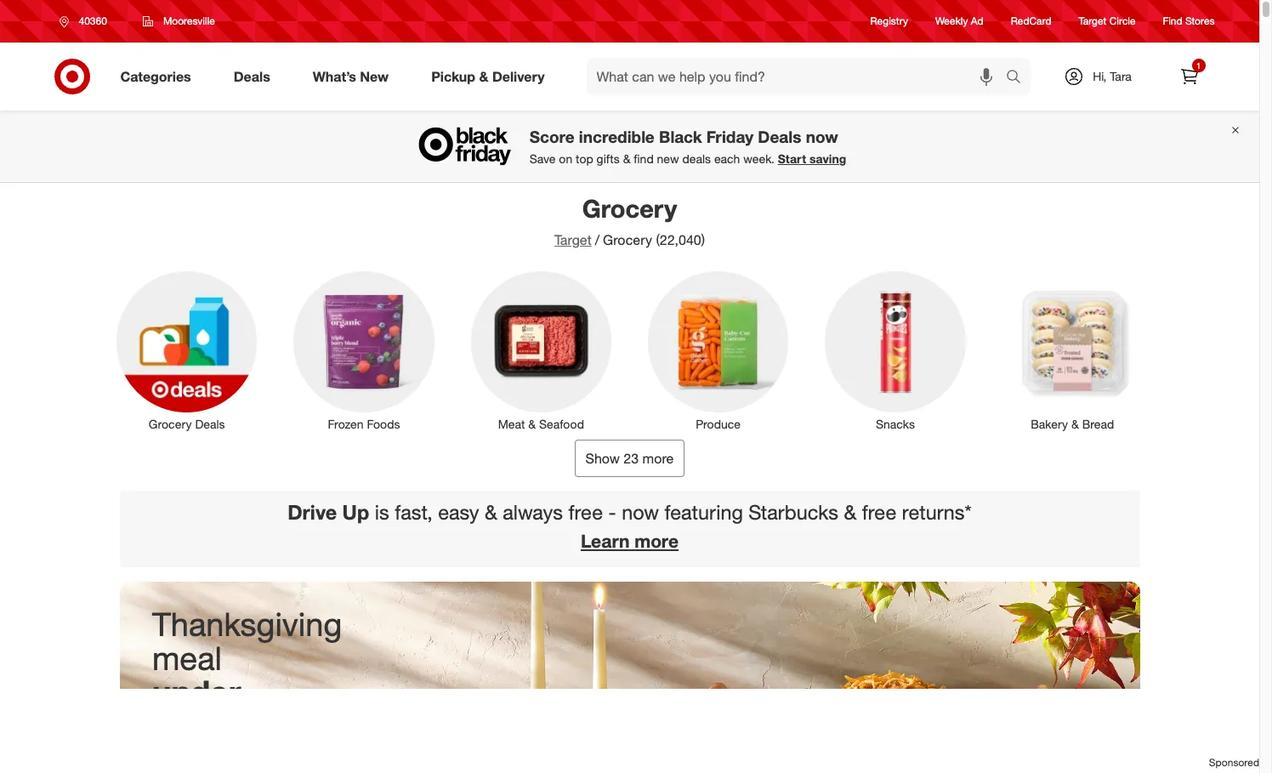 Task type: locate. For each thing, give the bounding box(es) containing it.
1 horizontal spatial target
[[1079, 15, 1107, 28]]

/
[[595, 231, 600, 248]]

0 horizontal spatial target
[[555, 231, 592, 248]]

on
[[559, 152, 573, 166]]

pickup
[[431, 68, 476, 85]]

target
[[1079, 15, 1107, 28], [555, 231, 592, 248]]

0 horizontal spatial deals
[[195, 416, 225, 431]]

what's
[[313, 68, 356, 85]]

show 23 more
[[586, 450, 674, 467]]

foods
[[367, 416, 400, 431]]

show 23 more button
[[575, 439, 685, 477]]

more right 23
[[643, 450, 674, 467]]

find stores
[[1163, 15, 1215, 28]]

produce
[[696, 416, 741, 431]]

What can we help you find? suggestions appear below search field
[[587, 58, 1010, 95]]

score incredible black friday deals now save on top gifts & find new deals each week. start saving
[[530, 127, 847, 166]]

meal
[[152, 639, 222, 678]]

2 horizontal spatial deals
[[758, 127, 802, 147]]

hi,
[[1093, 69, 1107, 83]]

circle
[[1110, 15, 1136, 28]]

bakery & bread
[[1031, 416, 1115, 431]]

friday
[[707, 127, 754, 147]]

0 vertical spatial more
[[643, 450, 674, 467]]

& left bread
[[1072, 416, 1079, 431]]

what's new
[[313, 68, 389, 85]]

& left find
[[623, 152, 631, 166]]

save
[[530, 152, 556, 166]]

grocery deals
[[149, 416, 225, 431]]

incredible
[[579, 127, 655, 147]]

redcard
[[1011, 15, 1052, 28]]

search
[[998, 69, 1039, 86]]

meat & seafood
[[498, 416, 584, 431]]

1 vertical spatial now
[[622, 500, 659, 524]]

free left returns*
[[862, 500, 897, 524]]

1 free from the left
[[569, 500, 603, 524]]

1
[[1197, 60, 1201, 71]]

& right "meat"
[[529, 416, 536, 431]]

now
[[806, 127, 839, 147], [622, 500, 659, 524]]

free left -
[[569, 500, 603, 524]]

black
[[659, 127, 702, 147]]

deals
[[683, 152, 711, 166]]

tara
[[1110, 69, 1132, 83]]

top
[[576, 152, 594, 166]]

mooresville
[[163, 14, 215, 27]]

new
[[657, 152, 679, 166]]

target left /
[[555, 231, 592, 248]]

deals link
[[219, 58, 292, 95]]

frozen foods
[[328, 416, 400, 431]]

grocery
[[582, 193, 677, 224], [603, 231, 653, 248], [149, 416, 192, 431]]

find
[[1163, 15, 1183, 28]]

more right learn
[[635, 530, 679, 552]]

is
[[375, 500, 389, 524]]

40360
[[79, 14, 107, 27]]

0 vertical spatial grocery
[[582, 193, 677, 224]]

bakery
[[1031, 416, 1069, 431]]

thanksgiving
[[152, 605, 342, 644]]

target inside grocery target / grocery (22,040)
[[555, 231, 592, 248]]

find stores link
[[1163, 14, 1215, 29]]

(22,040)
[[656, 231, 705, 248]]

0 vertical spatial target
[[1079, 15, 1107, 28]]

1 vertical spatial target
[[555, 231, 592, 248]]

2 vertical spatial grocery
[[149, 416, 192, 431]]

deals
[[234, 68, 270, 85], [758, 127, 802, 147], [195, 416, 225, 431]]

40360 button
[[48, 6, 125, 37]]

bread
[[1083, 416, 1115, 431]]

frozen foods link
[[282, 268, 446, 433]]

snacks
[[876, 416, 915, 431]]

0 vertical spatial deals
[[234, 68, 270, 85]]

&
[[479, 68, 489, 85], [623, 152, 631, 166], [529, 416, 536, 431], [1072, 416, 1079, 431], [485, 500, 497, 524], [844, 500, 857, 524]]

stores
[[1186, 15, 1215, 28]]

now up the saving
[[806, 127, 839, 147]]

0 horizontal spatial free
[[569, 500, 603, 524]]

drive up is fast, easy & always free - now featuring starbucks & free returns* learn more
[[288, 500, 972, 552]]

seafood
[[539, 416, 584, 431]]

0 vertical spatial now
[[806, 127, 839, 147]]

1 horizontal spatial now
[[806, 127, 839, 147]]

target left circle
[[1079, 15, 1107, 28]]

more
[[643, 450, 674, 467], [635, 530, 679, 552]]

0 horizontal spatial now
[[622, 500, 659, 524]]

1 vertical spatial deals
[[758, 127, 802, 147]]

now right -
[[622, 500, 659, 524]]

easy
[[438, 500, 479, 524]]

1 vertical spatial more
[[635, 530, 679, 552]]

target circle
[[1079, 15, 1136, 28]]

1 horizontal spatial free
[[862, 500, 897, 524]]

-
[[609, 500, 616, 524]]

always
[[503, 500, 563, 524]]

weekly ad
[[936, 15, 984, 28]]

bakery & bread link
[[991, 268, 1155, 433]]

now inside the drive up is fast, easy & always free - now featuring starbucks & free returns* learn more
[[622, 500, 659, 524]]



Task type: describe. For each thing, give the bounding box(es) containing it.
learn
[[581, 530, 630, 552]]

grocery target / grocery (22,040)
[[555, 193, 705, 248]]

2 free from the left
[[862, 500, 897, 524]]

produce link
[[637, 268, 800, 433]]

registry link
[[871, 14, 909, 29]]

target link
[[555, 231, 592, 248]]

delivery
[[492, 68, 545, 85]]

week.
[[744, 152, 775, 166]]

what's new link
[[298, 58, 410, 95]]

& right the pickup
[[479, 68, 489, 85]]

new
[[360, 68, 389, 85]]

start
[[778, 152, 807, 166]]

show
[[586, 450, 620, 467]]

categories
[[120, 68, 191, 85]]

ad
[[971, 15, 984, 28]]

snacks link
[[814, 268, 978, 433]]

categories link
[[106, 58, 212, 95]]

23
[[624, 450, 639, 467]]

saving
[[810, 152, 847, 166]]

weekly ad link
[[936, 14, 984, 29]]

sponsored
[[1210, 756, 1260, 769]]

grocery for grocery deals
[[149, 416, 192, 431]]

meat & seafood link
[[460, 268, 623, 433]]

redcard link
[[1011, 14, 1052, 29]]

pickup & delivery
[[431, 68, 545, 85]]

registry
[[871, 15, 909, 28]]

find
[[634, 152, 654, 166]]

grocery for grocery target / grocery (22,040)
[[582, 193, 677, 224]]

1 vertical spatial grocery
[[603, 231, 653, 248]]

deals inside score incredible black friday deals now save on top gifts & find new deals each week. start saving
[[758, 127, 802, 147]]

featuring
[[665, 500, 743, 524]]

meat
[[498, 416, 525, 431]]

mooresville button
[[132, 6, 226, 37]]

thanksgiving meal under
[[152, 605, 342, 712]]

returns*
[[902, 500, 972, 524]]

more inside button
[[643, 450, 674, 467]]

pickup & delivery link
[[417, 58, 566, 95]]

gifts
[[597, 152, 620, 166]]

score
[[530, 127, 575, 147]]

& right the easy
[[485, 500, 497, 524]]

& right starbucks
[[844, 500, 857, 524]]

fast,
[[395, 500, 433, 524]]

frozen
[[328, 416, 364, 431]]

up
[[342, 500, 369, 524]]

more inside the drive up is fast, easy & always free - now featuring starbucks & free returns* learn more
[[635, 530, 679, 552]]

drive
[[288, 500, 337, 524]]

search button
[[998, 58, 1039, 99]]

hi, tara
[[1093, 69, 1132, 83]]

2 vertical spatial deals
[[195, 416, 225, 431]]

1 horizontal spatial deals
[[234, 68, 270, 85]]

grocery deals link
[[105, 268, 269, 433]]

under
[[152, 673, 241, 712]]

weekly
[[936, 15, 968, 28]]

starbucks
[[749, 500, 839, 524]]

each
[[714, 152, 740, 166]]

1 link
[[1171, 58, 1208, 95]]

now inside score incredible black friday deals now save on top gifts & find new deals each week. start saving
[[806, 127, 839, 147]]

& inside score incredible black friday deals now save on top gifts & find new deals each week. start saving
[[623, 152, 631, 166]]

target circle link
[[1079, 14, 1136, 29]]



Task type: vqa. For each thing, say whether or not it's contained in the screenshot.
the "Snacks" LINK at the right of the page
yes



